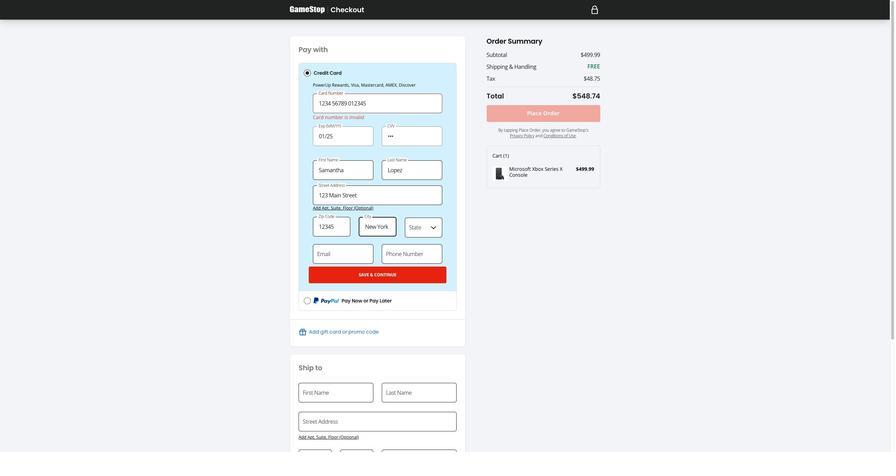 Task type: locate. For each thing, give the bounding box(es) containing it.
tab list
[[299, 63, 457, 311]]

gift card image
[[299, 329, 307, 337]]

None text field
[[313, 94, 443, 113], [313, 160, 374, 180], [313, 186, 443, 206], [313, 217, 351, 237], [359, 217, 397, 237], [299, 384, 374, 403], [299, 450, 332, 453], [341, 450, 374, 453], [313, 94, 443, 113], [313, 160, 374, 180], [313, 186, 443, 206], [313, 217, 351, 237], [359, 217, 397, 237], [299, 384, 374, 403], [299, 450, 332, 453], [341, 450, 374, 453]]

None email field
[[313, 245, 374, 264]]

None text field
[[313, 127, 374, 146], [382, 160, 443, 180], [382, 384, 457, 403], [299, 413, 457, 432], [313, 127, 374, 146], [382, 160, 443, 180], [382, 384, 457, 403], [299, 413, 457, 432]]

gamestop image
[[290, 6, 325, 14]]

lock icon image
[[592, 6, 599, 14]]

None password field
[[382, 127, 443, 146]]

None telephone field
[[382, 245, 443, 264]]



Task type: describe. For each thing, give the bounding box(es) containing it.
microsoft xbox series x console image
[[493, 167, 508, 181]]



Task type: vqa. For each thing, say whether or not it's contained in the screenshot.
Microsoft Xbox Series X Console image
yes



